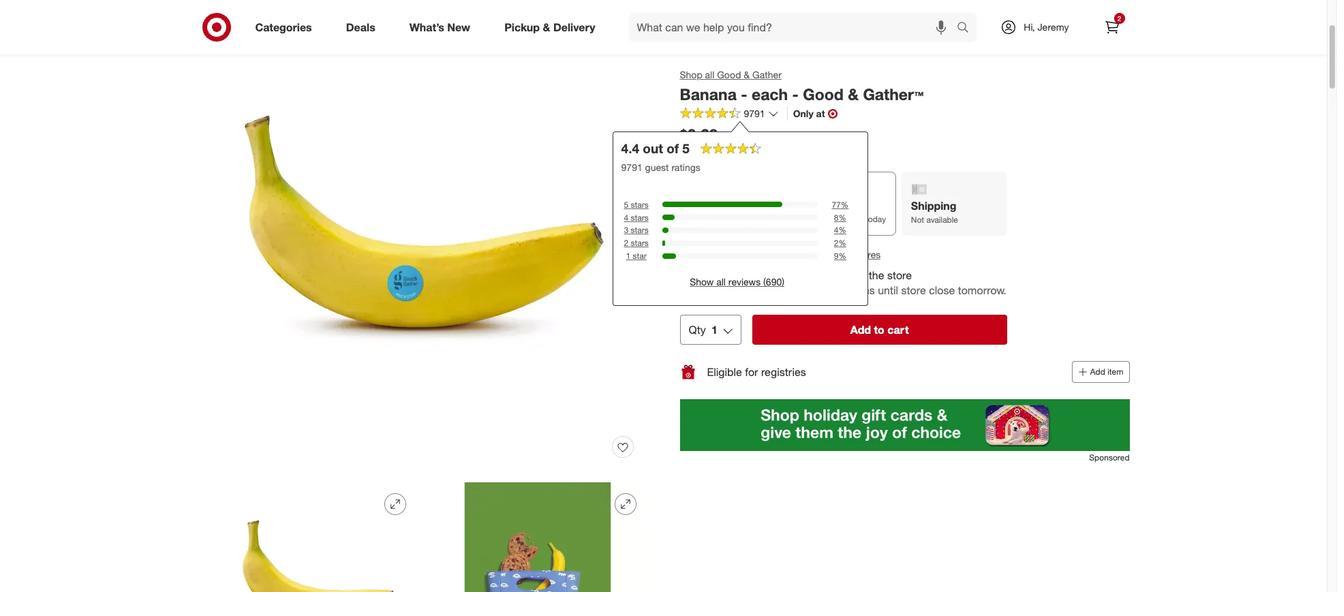 Task type: describe. For each thing, give the bounding box(es) containing it.
close
[[929, 284, 955, 298]]

shipping not available
[[911, 199, 959, 225]]

all for show all reviews (690)
[[717, 276, 726, 288]]

hi, jeremy
[[1024, 21, 1069, 33]]

as
[[800, 214, 809, 225]]

check
[[800, 249, 827, 260]]

banana
[[680, 85, 737, 104]]

4 stars
[[624, 212, 649, 223]]

we'll
[[680, 284, 702, 298]]

qty
[[689, 323, 706, 337]]

gather™
[[863, 85, 924, 104]]

check other stores button
[[799, 247, 882, 262]]

1 horizontal spatial at
[[722, 247, 732, 261]]

today
[[866, 214, 886, 225]]

sponsored
[[1090, 453, 1130, 463]]

reviews
[[729, 276, 761, 288]]

not
[[911, 215, 925, 225]]

3 stars
[[624, 225, 649, 235]]

0 vertical spatial at
[[817, 108, 825, 119]]

with
[[764, 284, 784, 298]]

& inside 'link'
[[543, 20, 551, 34]]

only at
[[793, 108, 825, 119]]

% for 8
[[839, 212, 847, 223]]

up
[[706, 247, 719, 261]]

item
[[1108, 367, 1124, 377]]

0 vertical spatial la
[[691, 148, 703, 159]]

2 inside ready within 2 hours for pickup inside the store we'll hold orders with fresh/frozen items until store close tomorrow.
[[746, 268, 752, 282]]

ratings
[[672, 161, 701, 173]]

1 - from the left
[[741, 85, 748, 104]]

add item
[[1091, 367, 1124, 377]]

8 %
[[834, 212, 847, 223]]

% for 4
[[839, 225, 847, 235]]

banana - each - good &#38; gather&#8482;, 3 of 4 image
[[428, 483, 647, 592]]

9 %
[[834, 251, 847, 261]]

advertisement region
[[680, 400, 1130, 452]]

4 for 4 stars
[[624, 212, 629, 223]]

orders
[[730, 284, 761, 298]]

la beverly button
[[735, 247, 791, 262]]

categories
[[255, 20, 312, 34]]

to
[[874, 323, 885, 337]]

2 for 2 stars
[[624, 238, 629, 248]]

77 %
[[832, 200, 849, 210]]

shop
[[680, 69, 703, 80]]

search button
[[951, 12, 984, 45]]

qty 1
[[689, 323, 718, 337]]

each
[[752, 85, 788, 104]]

2 stars
[[624, 238, 649, 248]]

only
[[793, 108, 814, 119]]

1 vertical spatial for
[[745, 365, 758, 379]]

1 vertical spatial &
[[744, 69, 750, 80]]

what's
[[410, 20, 444, 34]]

other
[[830, 249, 852, 260]]

2 vertical spatial &
[[848, 85, 859, 104]]

show all reviews (690) button
[[690, 276, 785, 289]]

1 horizontal spatial 1
[[712, 323, 718, 337]]

available
[[927, 215, 959, 225]]

cart
[[888, 323, 909, 337]]

delivery as soon as 12pm today
[[800, 199, 886, 225]]

9791 for 9791
[[744, 108, 765, 119]]

inside
[[837, 268, 866, 282]]

77
[[832, 200, 841, 210]]

deals
[[346, 20, 376, 34]]

12pm
[[843, 214, 864, 225]]

% for 9
[[839, 251, 847, 261]]

what's new
[[410, 20, 471, 34]]

eligible for registries
[[707, 365, 806, 379]]

3
[[624, 225, 629, 235]]

1 star
[[626, 251, 647, 261]]

2 %
[[834, 238, 847, 248]]

4 %
[[834, 225, 847, 235]]

for inside ready within 2 hours for pickup inside the store we'll hold orders with fresh/frozen items until store close tomorrow.
[[786, 268, 799, 282]]

delivery inside 'link'
[[554, 20, 596, 34]]

gather
[[753, 69, 782, 80]]

tomorrow.
[[958, 284, 1007, 298]]

until
[[878, 284, 899, 298]]

0 horizontal spatial at
[[680, 148, 688, 159]]

1 vertical spatial beverly
[[752, 247, 791, 261]]

categories link
[[244, 12, 329, 42]]

$0.29
[[680, 125, 718, 144]]

8
[[834, 212, 839, 223]]

show
[[690, 276, 714, 288]]

5 stars
[[624, 200, 649, 210]]

the
[[869, 268, 885, 282]]

add to cart
[[851, 323, 909, 337]]

pick
[[680, 247, 703, 261]]

1 vertical spatial 5
[[624, 200, 629, 210]]

stars for 2 stars
[[631, 238, 649, 248]]

image gallery element
[[197, 22, 647, 592]]

9791 for 9791 guest ratings
[[622, 161, 643, 173]]

0 horizontal spatial good
[[717, 69, 741, 80]]

pickup ready within 2 hours
[[689, 199, 766, 225]]

jeremy
[[1038, 21, 1069, 33]]

check other stores
[[800, 249, 881, 260]]

4 for 4 %
[[834, 225, 839, 235]]

2 - from the left
[[793, 85, 799, 104]]



Task type: vqa. For each thing, say whether or not it's contained in the screenshot.
'Target' within the Try 3 months of Apple TV+ for free with Target Circle Apple iPad Pro 11-inch Wi-Fi + Cellular (2021, 3rd Generation) Add to cart
no



Task type: locate. For each thing, give the bounding box(es) containing it.
1 horizontal spatial for
[[786, 268, 799, 282]]

0 vertical spatial hours
[[745, 214, 766, 225]]

within
[[715, 214, 736, 225], [714, 268, 743, 282]]

1 vertical spatial delivery
[[800, 199, 842, 212]]

0 horizontal spatial all
[[705, 69, 715, 80]]

0 horizontal spatial 4
[[624, 212, 629, 223]]

0 vertical spatial store
[[888, 268, 912, 282]]

pickup right new
[[505, 20, 540, 34]]

what's new link
[[398, 12, 488, 42]]

9
[[834, 251, 839, 261]]

% for 77
[[841, 200, 849, 210]]

0 vertical spatial delivery
[[554, 20, 596, 34]]

1 vertical spatial all
[[717, 276, 726, 288]]

as
[[832, 214, 840, 225]]

pick up at la beverly
[[680, 247, 791, 261]]

9791 down each
[[744, 108, 765, 119]]

1 horizontal spatial all
[[717, 276, 726, 288]]

for
[[786, 268, 799, 282], [745, 365, 758, 379]]

1 vertical spatial good
[[803, 85, 844, 104]]

pickup for &
[[505, 20, 540, 34]]

good up banana
[[717, 69, 741, 80]]

add
[[851, 323, 871, 337], [1091, 367, 1106, 377]]

banana - each - good &#38; gather&#8482;, 2 of 4 image
[[197, 483, 417, 592]]

1 vertical spatial ready
[[680, 268, 711, 282]]

add left "item"
[[1091, 367, 1106, 377]]

hours inside pickup ready within 2 hours
[[745, 214, 766, 225]]

1 horizontal spatial pickup
[[689, 199, 724, 212]]

stores
[[855, 249, 881, 260]]

at la beverly
[[680, 148, 737, 159]]

add inside 'add item' button
[[1091, 367, 1106, 377]]

delivery
[[554, 20, 596, 34], [800, 199, 842, 212]]

store up until
[[888, 268, 912, 282]]

add item button
[[1072, 362, 1130, 383]]

at right of
[[680, 148, 688, 159]]

-
[[741, 85, 748, 104], [793, 85, 799, 104]]

9791 guest ratings
[[622, 161, 701, 173]]

2 up the pick up at la beverly
[[738, 214, 743, 225]]

4
[[624, 212, 629, 223], [834, 225, 839, 235]]

hours
[[745, 214, 766, 225], [755, 268, 783, 282]]

0 vertical spatial good
[[717, 69, 741, 80]]

at right up
[[722, 247, 732, 261]]

all
[[705, 69, 715, 80], [717, 276, 726, 288]]

hours inside ready within 2 hours for pickup inside the store we'll hold orders with fresh/frozen items until store close tomorrow.
[[755, 268, 783, 282]]

ready inside ready within 2 hours for pickup inside the store we'll hold orders with fresh/frozen items until store close tomorrow.
[[680, 268, 711, 282]]

for right (690)
[[786, 268, 799, 282]]

1 vertical spatial store
[[902, 284, 926, 298]]

3 stars from the top
[[631, 225, 649, 235]]

1 right qty
[[712, 323, 718, 337]]

1 vertical spatial 1
[[712, 323, 718, 337]]

1 horizontal spatial delivery
[[800, 199, 842, 212]]

- up only
[[793, 85, 799, 104]]

0 vertical spatial 1
[[626, 251, 631, 261]]

all for shop all good & gather banana - each - good & gather™
[[705, 69, 715, 80]]

0 horizontal spatial la
[[691, 148, 703, 159]]

1 horizontal spatial add
[[1091, 367, 1106, 377]]

2 for 2 %
[[834, 238, 839, 248]]

ready up pick
[[689, 214, 712, 225]]

pickup & delivery link
[[493, 12, 613, 42]]

0 horizontal spatial 5
[[624, 200, 629, 210]]

1 vertical spatial 9791
[[622, 161, 643, 173]]

add for add item
[[1091, 367, 1106, 377]]

2 up check other stores
[[834, 238, 839, 248]]

at
[[817, 108, 825, 119], [680, 148, 688, 159], [722, 247, 732, 261]]

2 horizontal spatial at
[[817, 108, 825, 119]]

4 down 'as'
[[834, 225, 839, 235]]

stars down 5 stars
[[631, 212, 649, 223]]

pickup for ready
[[689, 199, 724, 212]]

1 horizontal spatial &
[[744, 69, 750, 80]]

all inside button
[[717, 276, 726, 288]]

stars down 4 stars
[[631, 225, 649, 235]]

add to cart button
[[753, 315, 1007, 345]]

deals link
[[335, 12, 393, 42]]

within up the pick up at la beverly
[[715, 214, 736, 225]]

0 vertical spatial pickup
[[505, 20, 540, 34]]

2 inside pickup ready within 2 hours
[[738, 214, 743, 225]]

soon
[[812, 214, 830, 225]]

ready
[[689, 214, 712, 225], [680, 268, 711, 282]]

2 for 2
[[1118, 14, 1122, 22]]

0 vertical spatial within
[[715, 214, 736, 225]]

stars for 5 stars
[[631, 200, 649, 210]]

add left to
[[851, 323, 871, 337]]

5 up 4 stars
[[624, 200, 629, 210]]

stars for 4 stars
[[631, 212, 649, 223]]

1 horizontal spatial 9791
[[744, 108, 765, 119]]

0 vertical spatial 9791
[[744, 108, 765, 119]]

beverly down $0.29
[[705, 148, 737, 159]]

ready within 2 hours for pickup inside the store we'll hold orders with fresh/frozen items until store close tomorrow.
[[680, 268, 1007, 298]]

all right shop
[[705, 69, 715, 80]]

pickup
[[505, 20, 540, 34], [689, 199, 724, 212]]

items
[[849, 284, 875, 298]]

2 right the jeremy
[[1118, 14, 1122, 22]]

1 vertical spatial within
[[714, 268, 743, 282]]

1 horizontal spatial -
[[793, 85, 799, 104]]

1 horizontal spatial good
[[803, 85, 844, 104]]

0 vertical spatial beverly
[[705, 148, 737, 159]]

1 stars from the top
[[631, 200, 649, 210]]

% for 2
[[839, 238, 847, 248]]

ready inside pickup ready within 2 hours
[[689, 214, 712, 225]]

shipping
[[911, 199, 957, 213]]

2
[[1118, 14, 1122, 22], [738, 214, 743, 225], [624, 238, 629, 248], [834, 238, 839, 248], [746, 268, 752, 282]]

2 stars from the top
[[631, 212, 649, 223]]

1 vertical spatial 4
[[834, 225, 839, 235]]

stars up star
[[631, 238, 649, 248]]

1 vertical spatial hours
[[755, 268, 783, 282]]

banana - each - good &#38; gather&#8482;, 1 of 4 image
[[197, 22, 647, 472]]

for right eligible
[[745, 365, 758, 379]]

5 right of
[[683, 140, 690, 156]]

all right show
[[717, 276, 726, 288]]

(690)
[[764, 276, 785, 288]]

0 horizontal spatial delivery
[[554, 20, 596, 34]]

hi,
[[1024, 21, 1035, 33]]

within inside pickup ready within 2 hours
[[715, 214, 736, 225]]

beverly up (690)
[[752, 247, 791, 261]]

4 up 3
[[624, 212, 629, 223]]

of
[[667, 140, 679, 156]]

&
[[543, 20, 551, 34], [744, 69, 750, 80], [848, 85, 859, 104]]

new
[[448, 20, 471, 34]]

1 vertical spatial la
[[735, 247, 749, 261]]

0 vertical spatial 4
[[624, 212, 629, 223]]

5
[[683, 140, 690, 156], [624, 200, 629, 210]]

0 vertical spatial ready
[[689, 214, 712, 225]]

0 vertical spatial 5
[[683, 140, 690, 156]]

1 horizontal spatial 5
[[683, 140, 690, 156]]

search
[[951, 22, 984, 35]]

0 horizontal spatial 9791
[[622, 161, 643, 173]]

add inside add to cart button
[[851, 323, 871, 337]]

1 horizontal spatial la
[[735, 247, 749, 261]]

0 horizontal spatial for
[[745, 365, 758, 379]]

- up 9791 link
[[741, 85, 748, 104]]

0 vertical spatial for
[[786, 268, 799, 282]]

la up the reviews
[[735, 247, 749, 261]]

shop all good & gather banana - each - good & gather™
[[680, 69, 924, 104]]

registries
[[762, 365, 806, 379]]

2 link
[[1097, 12, 1127, 42]]

pickup
[[802, 268, 834, 282]]

stars for 3 stars
[[631, 225, 649, 235]]

hours up la beverly button
[[745, 214, 766, 225]]

What can we help you find? suggestions appear below search field
[[629, 12, 961, 42]]

guest
[[645, 161, 669, 173]]

pickup inside pickup ready within 2 hours
[[689, 199, 724, 212]]

good
[[717, 69, 741, 80], [803, 85, 844, 104]]

store right until
[[902, 284, 926, 298]]

2 down 3
[[624, 238, 629, 248]]

4.4
[[622, 140, 640, 156]]

1 vertical spatial add
[[1091, 367, 1106, 377]]

fresh/frozen
[[787, 284, 846, 298]]

0 horizontal spatial &
[[543, 20, 551, 34]]

add for add to cart
[[851, 323, 871, 337]]

all inside shop all good & gather banana - each - good & gather™
[[705, 69, 715, 80]]

within up hold
[[714, 268, 743, 282]]

0 horizontal spatial add
[[851, 323, 871, 337]]

1 vertical spatial at
[[680, 148, 688, 159]]

1 horizontal spatial 4
[[834, 225, 839, 235]]

eligible
[[707, 365, 742, 379]]

la up ratings
[[691, 148, 703, 159]]

ready up we'll
[[680, 268, 711, 282]]

hours up the with
[[755, 268, 783, 282]]

pickup & delivery
[[505, 20, 596, 34]]

0 vertical spatial all
[[705, 69, 715, 80]]

la
[[691, 148, 703, 159], [735, 247, 749, 261]]

star
[[633, 251, 647, 261]]

1 left star
[[626, 251, 631, 261]]

9791 down 4.4
[[622, 161, 643, 173]]

good up only at on the top
[[803, 85, 844, 104]]

pickup inside 'pickup & delivery' 'link'
[[505, 20, 540, 34]]

0 horizontal spatial beverly
[[705, 148, 737, 159]]

0 horizontal spatial -
[[741, 85, 748, 104]]

out
[[643, 140, 663, 156]]

within inside ready within 2 hours for pickup inside the store we'll hold orders with fresh/frozen items until store close tomorrow.
[[714, 268, 743, 282]]

stars up 4 stars
[[631, 200, 649, 210]]

9791 link
[[680, 107, 779, 123]]

0 horizontal spatial pickup
[[505, 20, 540, 34]]

at right only
[[817, 108, 825, 119]]

2 horizontal spatial &
[[848, 85, 859, 104]]

0 horizontal spatial 1
[[626, 251, 631, 261]]

1 vertical spatial pickup
[[689, 199, 724, 212]]

2 vertical spatial at
[[722, 247, 732, 261]]

stars
[[631, 200, 649, 210], [631, 212, 649, 223], [631, 225, 649, 235], [631, 238, 649, 248]]

2 up orders
[[746, 268, 752, 282]]

4 stars from the top
[[631, 238, 649, 248]]

0 vertical spatial &
[[543, 20, 551, 34]]

4.4 out of 5
[[622, 140, 690, 156]]

pickup down ratings
[[689, 199, 724, 212]]

0 vertical spatial add
[[851, 323, 871, 337]]

hold
[[705, 284, 727, 298]]

show all reviews (690)
[[690, 276, 785, 288]]

delivery inside delivery as soon as 12pm today
[[800, 199, 842, 212]]

1 horizontal spatial beverly
[[752, 247, 791, 261]]



